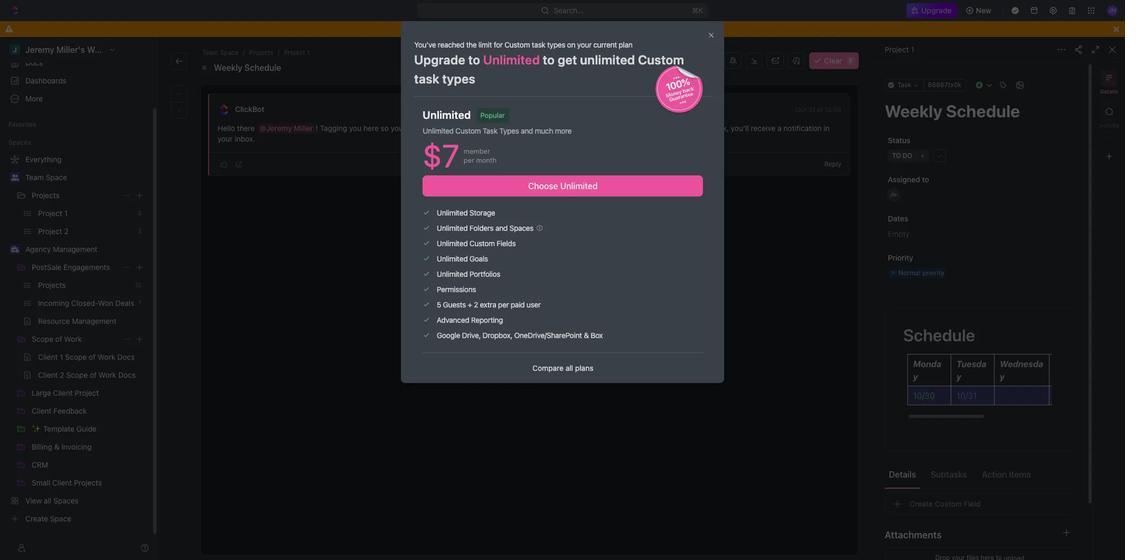 Task type: vqa. For each thing, say whether or not it's contained in the screenshot.
Dec
no



Task type: describe. For each thing, give the bounding box(es) containing it.
1 horizontal spatial 1
[[911, 45, 915, 54]]

advanced
[[437, 316, 470, 325]]

tree inside sidebar navigation
[[4, 151, 148, 527]]

unlimited for unlimited custom task types and much more
[[423, 126, 454, 135]]

0 horizontal spatial projects link
[[32, 187, 118, 204]]

details inside task sidebar navigation tab list
[[1101, 88, 1119, 95]]

new
[[976, 6, 992, 15]]

custom for unlimited custom fields
[[470, 239, 495, 248]]

month
[[476, 156, 497, 164]]

at
[[817, 106, 823, 114]]

reporting
[[471, 316, 503, 325]]

unlimited portfolios
[[437, 270, 501, 279]]

agency
[[25, 245, 51, 254]]

projects inside tree
[[32, 191, 60, 200]]

compare all plans
[[533, 364, 594, 373]]

limit
[[479, 40, 492, 49]]

1 / from the left
[[243, 49, 245, 57]]

0 horizontal spatial 1
[[307, 49, 310, 57]]

dashboards
[[25, 76, 66, 85]]

your inside ! tagging you here so you can see how easy it is to collaborate on clickup. whenever anyone @mentions you about work, you'll receive a notification in your inbox.
[[218, 134, 233, 143]]

member per month
[[464, 147, 497, 164]]

compare all plans button
[[533, 364, 594, 373]]

action items button
[[978, 465, 1036, 484]]

new button
[[962, 2, 998, 19]]

! tagging you here so you can see how easy it is to collaborate on clickup. whenever anyone @mentions you about work, you'll receive a notification in your inbox.
[[218, 124, 832, 143]]

folders
[[470, 224, 494, 233]]

you've reached the limit for custom task types on your current plan
[[414, 40, 633, 49]]

10/30
[[914, 391, 935, 401]]

anyone
[[608, 124, 633, 133]]

5
[[437, 300, 441, 309]]

dropbox,
[[483, 331, 513, 340]]

1 horizontal spatial team space link
[[200, 48, 241, 58]]

onedrive/sharepoint
[[515, 331, 582, 340]]

oct
[[796, 106, 807, 114]]

clickup.
[[541, 124, 570, 133]]

postsale engagements link
[[32, 259, 118, 276]]

clickbot
[[235, 105, 264, 114]]

hide
[[644, 24, 660, 33]]

to inside ! tagging you here so you can see how easy it is to collaborate on clickup. whenever anyone @mentions you about work, you'll receive a notification in your inbox.
[[481, 124, 488, 133]]

1 vertical spatial spaces
[[510, 224, 534, 233]]

@mentions
[[635, 124, 673, 133]]

task types
[[414, 71, 476, 86]]

team space
[[25, 173, 67, 182]]

items
[[1010, 470, 1031, 479]]

unlimited for unlimited folders and spaces
[[437, 224, 468, 233]]

1 horizontal spatial project
[[885, 45, 909, 54]]

project 1
[[885, 45, 915, 54]]

business time image
[[11, 246, 19, 253]]

create
[[910, 499, 933, 508]]

upgrade link
[[907, 3, 957, 18]]

y for wednesda y
[[1000, 372, 1005, 382]]

86867tx0k button
[[924, 79, 966, 91]]

unlimited inside button
[[561, 181, 598, 191]]

hello
[[218, 124, 235, 133]]

tuesda y
[[957, 359, 987, 382]]

monda y
[[914, 359, 942, 382]]

1 horizontal spatial and
[[521, 126, 533, 135]]

2
[[474, 300, 478, 309]]

compare
[[533, 364, 564, 373]]

engagements
[[63, 263, 110, 272]]

5 guests + 2 extra per paid user
[[437, 300, 541, 309]]

custom down enable in the top of the page
[[505, 40, 530, 49]]

space for team space / projects / project 1
[[220, 49, 239, 57]]

1 horizontal spatial projects
[[249, 49, 274, 57]]

Edit task name text field
[[885, 101, 1076, 121]]

you right "so"
[[391, 124, 403, 133]]

favorites
[[8, 121, 36, 128]]

plans
[[575, 364, 594, 373]]

current plan
[[594, 40, 633, 49]]

priority
[[888, 253, 914, 262]]

1 horizontal spatial per
[[498, 300, 509, 309]]

y for monda y
[[914, 372, 919, 382]]

types
[[548, 40, 566, 49]]

enable
[[505, 24, 528, 33]]

monda
[[914, 359, 942, 369]]

0 horizontal spatial and
[[496, 224, 508, 233]]

storage
[[470, 208, 495, 217]]

there
[[237, 124, 255, 133]]

tuesda
[[957, 359, 987, 369]]

work
[[64, 335, 82, 344]]

task
[[532, 40, 546, 49]]

to right assigned
[[923, 175, 930, 184]]

task
[[483, 126, 498, 135]]

activity
[[1100, 122, 1120, 128]]

team for team space
[[25, 173, 44, 182]]

can
[[405, 124, 418, 133]]

custom for unlimited custom task types and much more
[[456, 126, 481, 135]]

tagging
[[320, 124, 347, 133]]

unlimited for unlimited custom fields
[[437, 239, 468, 248]]

scope of work link
[[32, 331, 118, 348]]

do
[[451, 24, 461, 33]]

unlimited for unlimited
[[423, 109, 471, 121]]

0 vertical spatial on
[[567, 40, 576, 49]]

dates
[[888, 214, 909, 223]]

to down the
[[469, 52, 481, 67]]

agency management
[[25, 245, 97, 254]]

search...
[[554, 6, 584, 15]]

assigned
[[888, 175, 921, 184]]

extra
[[480, 300, 497, 309]]

all
[[566, 364, 573, 373]]

unlimited custom fields
[[437, 239, 516, 248]]

31
[[809, 106, 816, 114]]

10/31
[[957, 391, 977, 401]]

you right do
[[462, 24, 475, 33]]

goals
[[470, 254, 488, 263]]

0 vertical spatial schedule
[[245, 63, 281, 72]]

permissions
[[437, 285, 476, 294]]



Task type: locate. For each thing, give the bounding box(es) containing it.
details inside details button
[[889, 470, 917, 479]]

unlimited custom task types and much more
[[423, 126, 572, 135]]

browser
[[530, 24, 559, 33]]

unlimited goals
[[437, 254, 488, 263]]

unlimited right can
[[423, 126, 454, 135]]

choose unlimited
[[528, 181, 598, 191]]

and left the much
[[521, 126, 533, 135]]

0 vertical spatial upgrade
[[922, 6, 952, 15]]

action
[[982, 470, 1008, 479]]

project 1 link
[[885, 45, 915, 54], [282, 48, 312, 58]]

unlimited right choose
[[561, 181, 598, 191]]

space for team space
[[46, 173, 67, 182]]

google drive,
[[437, 331, 481, 340]]

create custom field
[[910, 499, 981, 508]]

wednesda y
[[1000, 359, 1044, 382]]

1 vertical spatial per
[[498, 300, 509, 309]]

docs link
[[4, 54, 148, 71]]

you left about
[[675, 124, 687, 133]]

schedule up the monda
[[904, 325, 976, 345]]

paid
[[511, 300, 525, 309]]

details button
[[885, 465, 921, 484]]

/
[[243, 49, 245, 57], [278, 49, 280, 57]]

want
[[477, 24, 494, 33]]

unlimited for unlimited storage
[[437, 208, 468, 217]]

and up fields
[[496, 224, 508, 233]]

unlimited down you've reached the limit for custom task types on your current plan
[[483, 52, 540, 67]]

inbox.
[[235, 134, 255, 143]]

for
[[494, 40, 503, 49]]

!
[[316, 124, 318, 133]]

y down 'wednesda'
[[1000, 372, 1005, 382]]

custom inside to get unlimited custom task types
[[638, 52, 685, 67]]

user group image
[[11, 174, 19, 181]]

your down "notifications?"
[[577, 40, 592, 49]]

to
[[496, 24, 503, 33], [469, 52, 481, 67], [543, 52, 555, 67], [481, 124, 488, 133], [923, 175, 930, 184]]

1 vertical spatial and
[[496, 224, 508, 233]]

1 horizontal spatial upgrade
[[922, 6, 952, 15]]

0 horizontal spatial schedule
[[245, 63, 281, 72]]

3 y from the left
[[1000, 372, 1005, 382]]

unlimited up how
[[423, 109, 471, 121]]

of
[[55, 335, 62, 344]]

team up weekly
[[202, 49, 218, 57]]

upgrade to unlimited
[[414, 52, 540, 67]]

team
[[202, 49, 218, 57], [25, 173, 44, 182]]

details
[[1101, 88, 1119, 95], [889, 470, 917, 479]]

y down tuesda
[[957, 372, 962, 382]]

1 horizontal spatial schedule
[[904, 325, 976, 345]]

e
[[850, 57, 853, 64]]

unlimited down unlimited storage
[[437, 224, 468, 233]]

subtasks button
[[927, 465, 972, 484]]

2 horizontal spatial y
[[1000, 372, 1005, 382]]

status
[[888, 136, 911, 145]]

guests
[[443, 300, 466, 309]]

reply
[[825, 160, 842, 168]]

2 y from the left
[[957, 372, 962, 382]]

0 vertical spatial your
[[577, 40, 592, 49]]

1 vertical spatial projects link
[[32, 187, 118, 204]]

0 vertical spatial space
[[220, 49, 239, 57]]

unlimited for unlimited goals
[[437, 254, 468, 263]]

0 horizontal spatial upgrade
[[414, 52, 466, 67]]

project 1 link down upgrade link in the top right of the page
[[885, 45, 915, 54]]

1 horizontal spatial space
[[220, 49, 239, 57]]

team for team space / projects / project 1
[[202, 49, 218, 57]]

here
[[364, 124, 379, 133]]

and
[[521, 126, 533, 135], [496, 224, 508, 233]]

unlimited up permissions
[[437, 270, 468, 279]]

much
[[535, 126, 553, 135]]

custom down folders
[[470, 239, 495, 248]]

per down the member
[[464, 156, 475, 164]]

0 horizontal spatial your
[[218, 134, 233, 143]]

1 vertical spatial upgrade
[[414, 52, 466, 67]]

upgrade left new button
[[922, 6, 952, 15]]

y inside the monda y
[[914, 372, 919, 382]]

spaces inside sidebar navigation
[[8, 138, 31, 146]]

fields
[[497, 239, 516, 248]]

unlimited folders and spaces
[[437, 224, 534, 233]]

per inside member per month
[[464, 156, 475, 164]]

0 horizontal spatial spaces
[[8, 138, 31, 146]]

about
[[689, 124, 709, 133]]

field
[[964, 499, 981, 508]]

unlimited up unlimited goals
[[437, 239, 468, 248]]

team inside tree
[[25, 173, 44, 182]]

+
[[468, 300, 472, 309]]

projects link
[[247, 48, 276, 58], [32, 187, 118, 204]]

0 horizontal spatial space
[[46, 173, 67, 182]]

unlimited for unlimited portfolios
[[437, 270, 468, 279]]

1 vertical spatial on
[[530, 124, 539, 133]]

subtasks
[[931, 470, 968, 479]]

team space link
[[200, 48, 241, 58], [25, 169, 146, 186]]

your down hello
[[218, 134, 233, 143]]

upgrade
[[922, 6, 952, 15], [414, 52, 466, 67]]

team right user group image at the left top
[[25, 173, 44, 182]]

1 horizontal spatial team
[[202, 49, 218, 57]]

scope
[[32, 335, 53, 344]]

y inside the "tuesda y"
[[957, 372, 962, 382]]

you left the here
[[349, 124, 362, 133]]

0 horizontal spatial /
[[243, 49, 245, 57]]

attachments
[[885, 529, 942, 540]]

to get unlimited custom task types
[[414, 52, 685, 86]]

0 horizontal spatial details
[[889, 470, 917, 479]]

custom for create custom field
[[935, 499, 962, 508]]

see
[[420, 124, 432, 133]]

project 1 link up weekly schedule link
[[282, 48, 312, 58]]

unlimited storage
[[437, 208, 495, 217]]

0 vertical spatial projects
[[249, 49, 274, 57]]

y down the monda
[[914, 372, 919, 382]]

to right is
[[481, 124, 488, 133]]

hello there
[[218, 124, 257, 133]]

custom down this
[[638, 52, 685, 67]]

1 vertical spatial space
[[46, 173, 67, 182]]

1 vertical spatial projects
[[32, 191, 60, 200]]

0 vertical spatial team space link
[[200, 48, 241, 58]]

0 horizontal spatial team space link
[[25, 169, 146, 186]]

unlimited left storage
[[437, 208, 468, 217]]

reply button
[[821, 158, 846, 171]]

action items
[[982, 470, 1031, 479]]

this
[[662, 24, 675, 33]]

custom inside create custom field button
[[935, 499, 962, 508]]

how
[[434, 124, 448, 133]]

0 horizontal spatial team
[[25, 173, 44, 182]]

1 horizontal spatial project 1 link
[[885, 45, 915, 54]]

1 vertical spatial details
[[889, 470, 917, 479]]

in
[[824, 124, 830, 133]]

to right want
[[496, 24, 503, 33]]

1 horizontal spatial on
[[567, 40, 576, 49]]

2 / from the left
[[278, 49, 280, 57]]

to inside to get unlimited custom task types
[[543, 52, 555, 67]]

user
[[527, 300, 541, 309]]

unlimited up unlimited portfolios
[[437, 254, 468, 263]]

details up 'activity'
[[1101, 88, 1119, 95]]

box
[[591, 331, 603, 340]]

upgrade for upgrade
[[922, 6, 952, 15]]

space
[[220, 49, 239, 57], [46, 173, 67, 182]]

postsale
[[32, 263, 61, 272]]

0 vertical spatial spaces
[[8, 138, 31, 146]]

spaces down favorites button
[[8, 138, 31, 146]]

projects down team space
[[32, 191, 60, 200]]

to down types
[[543, 52, 555, 67]]

agency management link
[[25, 241, 146, 258]]

upgrade for upgrade to unlimited
[[414, 52, 466, 67]]

0 horizontal spatial per
[[464, 156, 475, 164]]

0 horizontal spatial on
[[530, 124, 539, 133]]

1 horizontal spatial projects link
[[247, 48, 276, 58]]

0 horizontal spatial project 1 link
[[282, 48, 312, 58]]

spaces up fields
[[510, 224, 534, 233]]

1 horizontal spatial /
[[278, 49, 280, 57]]

0 vertical spatial details
[[1101, 88, 1119, 95]]

tree
[[4, 151, 148, 527]]

easy
[[450, 124, 466, 133]]

0 horizontal spatial y
[[914, 372, 919, 382]]

1 horizontal spatial y
[[957, 372, 962, 382]]

on left clickup.
[[530, 124, 539, 133]]

task sidebar navigation tab list
[[1098, 69, 1121, 165]]

schedule down team space / projects / project 1
[[245, 63, 281, 72]]

0 vertical spatial projects link
[[247, 48, 276, 58]]

you
[[462, 24, 475, 33], [349, 124, 362, 133], [391, 124, 403, 133], [675, 124, 687, 133]]

tree containing team space
[[4, 151, 148, 527]]

space inside tree
[[46, 173, 67, 182]]

projects link up weekly schedule in the top of the page
[[247, 48, 276, 58]]

notification
[[784, 124, 822, 133]]

choose unlimited button
[[423, 176, 704, 197]]

on inside ! tagging you here so you can see how easy it is to collaborate on clickup. whenever anyone @mentions you about work, you'll receive a notification in your inbox.
[[530, 124, 539, 133]]

member
[[464, 147, 490, 155]]

popular
[[481, 111, 505, 119]]

space up weekly
[[220, 49, 239, 57]]

0 horizontal spatial project
[[284, 49, 305, 57]]

y for tuesda y
[[957, 372, 962, 382]]

1 y from the left
[[914, 372, 919, 382]]

projects up weekly schedule in the top of the page
[[249, 49, 274, 57]]

do you want to enable browser notifications? enable hide this
[[451, 24, 675, 33]]

1 horizontal spatial your
[[577, 40, 592, 49]]

custom left task
[[456, 126, 481, 135]]

&
[[584, 331, 589, 340]]

10:54
[[825, 106, 842, 114]]

unlimited
[[580, 52, 635, 67]]

types
[[500, 126, 519, 135]]

choose
[[528, 181, 558, 191]]

google drive, dropbox, onedrive/sharepoint & box
[[437, 331, 603, 340]]

on right types
[[567, 40, 576, 49]]

1 vertical spatial team
[[25, 173, 44, 182]]

upgrade down reached
[[414, 52, 466, 67]]

per left paid
[[498, 300, 509, 309]]

0 vertical spatial team
[[202, 49, 218, 57]]

custom left field
[[935, 499, 962, 508]]

1 horizontal spatial details
[[1101, 88, 1119, 95]]

dashboards link
[[4, 72, 148, 89]]

1 horizontal spatial spaces
[[510, 224, 534, 233]]

it
[[468, 124, 472, 133]]

0 vertical spatial and
[[521, 126, 533, 135]]

1 vertical spatial team space link
[[25, 169, 146, 186]]

1 vertical spatial schedule
[[904, 325, 976, 345]]

0 vertical spatial per
[[464, 156, 475, 164]]

y inside wednesda y
[[1000, 372, 1005, 382]]

y
[[914, 372, 919, 382], [957, 372, 962, 382], [1000, 372, 1005, 382]]

sidebar navigation
[[0, 37, 158, 560]]

space right user group image at the left top
[[46, 173, 67, 182]]

0 horizontal spatial projects
[[32, 191, 60, 200]]

you've
[[414, 40, 436, 49]]

get
[[558, 52, 578, 67]]

clickbot button
[[235, 105, 265, 114]]

favorites button
[[4, 118, 41, 131]]

1 vertical spatial your
[[218, 134, 233, 143]]

details up create
[[889, 470, 917, 479]]

projects link down team space
[[32, 187, 118, 204]]

scope of work
[[32, 335, 82, 344]]



